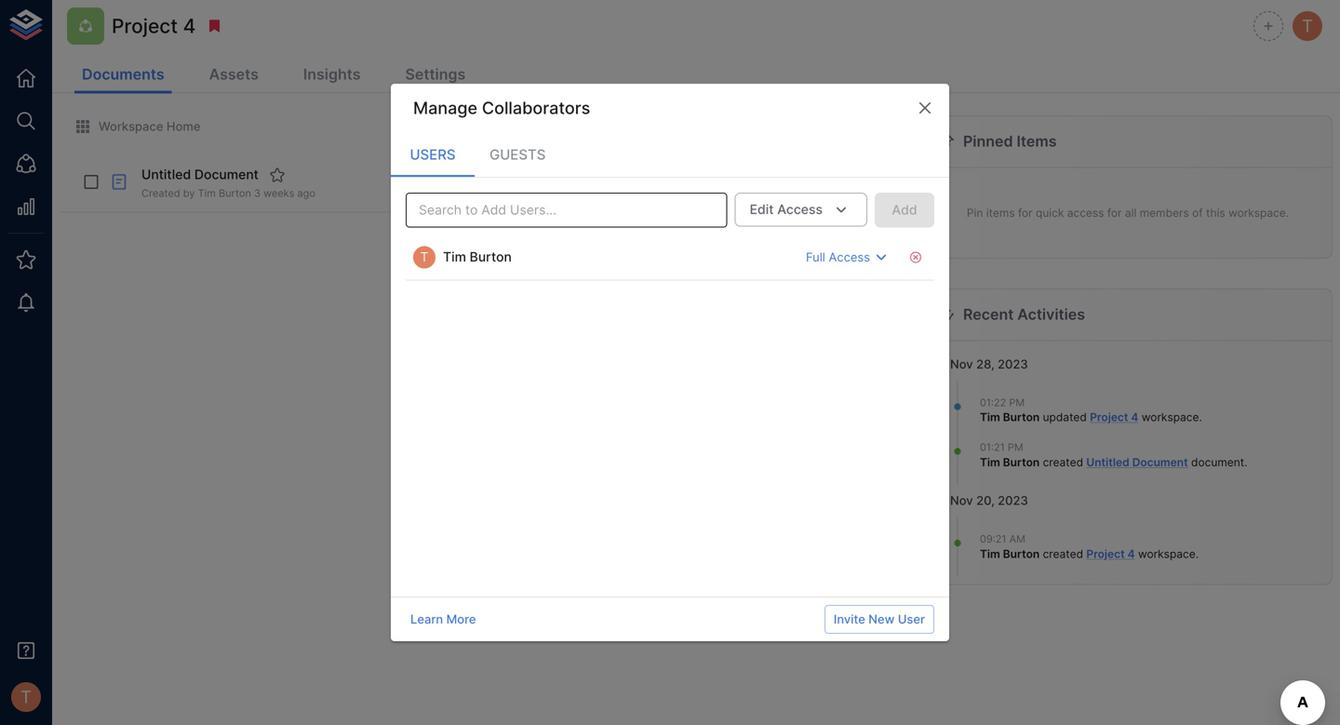 Task type: vqa. For each thing, say whether or not it's contained in the screenshot.
3rd "help" image
no



Task type: describe. For each thing, give the bounding box(es) containing it.
tim for created by tim burton 3 weeks ago
[[198, 187, 216, 199]]

workspace home
[[99, 119, 201, 133]]

learn
[[411, 612, 443, 627]]

assets link
[[202, 58, 266, 94]]

t for the bottommost t button
[[21, 687, 32, 707]]

home
[[167, 119, 201, 133]]

members
[[1140, 206, 1190, 220]]

project 4 link for created
[[1087, 547, 1135, 561]]

09:21
[[980, 533, 1007, 545]]

untitled document link
[[1087, 456, 1189, 469]]

users button
[[391, 132, 475, 177]]

weeks
[[264, 187, 295, 199]]

documents link
[[74, 58, 172, 94]]

tim for 01:22 pm tim burton updated project 4 workspace .
[[980, 411, 1001, 424]]

3
[[254, 187, 261, 199]]

4 for updated
[[1131, 411, 1139, 424]]

pm for created
[[1008, 441, 1024, 453]]

this
[[1207, 206, 1226, 220]]

learn more
[[411, 612, 476, 627]]

ago
[[297, 187, 316, 199]]

nov for nov 20, 2023
[[951, 494, 973, 508]]

0 vertical spatial 4
[[183, 14, 196, 38]]

2023 for nov 20, 2023
[[998, 494, 1029, 508]]

access for full access
[[829, 250, 870, 264]]

manage collaborators dialog
[[391, 84, 950, 641]]

1 for from the left
[[1018, 206, 1033, 220]]

items
[[1017, 132, 1057, 150]]

tab list containing users
[[391, 132, 950, 177]]

0 vertical spatial document
[[194, 167, 259, 183]]

0 vertical spatial project
[[112, 14, 178, 38]]

burton for created by tim burton 3 weeks ago
[[219, 187, 251, 199]]

burton for 01:22 pm tim burton updated project 4 workspace .
[[1003, 411, 1040, 424]]

access for edit access
[[778, 202, 823, 217]]

tim inside manage collaborators dialog
[[443, 249, 466, 265]]

insights link
[[296, 58, 368, 94]]

documents
[[82, 65, 164, 83]]

full access
[[806, 250, 870, 264]]

workspace for created
[[1139, 547, 1196, 561]]

nov for nov 28, 2023
[[951, 357, 973, 372]]

guests
[[490, 146, 546, 163]]

guests button
[[475, 132, 561, 177]]

t for top t button
[[1303, 16, 1313, 36]]

more
[[446, 612, 476, 627]]

learn more button
[[406, 605, 481, 634]]

untitled inside 01:21 pm tim burton created untitled document document .
[[1087, 456, 1130, 469]]

by
[[183, 187, 195, 199]]

workspace.
[[1229, 206, 1289, 220]]

assets
[[209, 65, 259, 83]]

all
[[1125, 206, 1137, 220]]

01:22
[[980, 396, 1007, 408]]

activities
[[1018, 306, 1085, 324]]

recent activities
[[964, 306, 1085, 324]]

09:21 am tim burton created project 4 workspace .
[[980, 533, 1199, 561]]

tim burton
[[443, 249, 512, 265]]

01:22 pm tim burton updated project 4 workspace .
[[980, 396, 1203, 424]]

28,
[[977, 357, 995, 372]]

tim for 09:21 am tim burton created project 4 workspace .
[[980, 547, 1001, 561]]



Task type: locate. For each thing, give the bounding box(es) containing it.
pin
[[967, 206, 983, 220]]

tim inside 09:21 am tim burton created project 4 workspace .
[[980, 547, 1001, 561]]

. inside 09:21 am tim burton created project 4 workspace .
[[1196, 547, 1199, 561]]

edit access
[[750, 202, 823, 217]]

1 horizontal spatial document
[[1133, 456, 1189, 469]]

4 inside the 01:22 pm tim burton updated project 4 workspace .
[[1131, 411, 1139, 424]]

0 horizontal spatial access
[[778, 202, 823, 217]]

created inside 01:21 pm tim burton created untitled document document .
[[1043, 456, 1084, 469]]

project 4
[[112, 14, 196, 38]]

1 vertical spatial nov
[[951, 494, 973, 508]]

2 created from the top
[[1043, 547, 1084, 561]]

1 horizontal spatial t button
[[1290, 8, 1326, 44]]

access right the 'edit'
[[778, 202, 823, 217]]

access
[[778, 202, 823, 217], [829, 250, 870, 264]]

0 vertical spatial .
[[1200, 411, 1203, 424]]

burton down search to add users... text box
[[470, 249, 512, 265]]

full
[[806, 250, 826, 264]]

new
[[869, 612, 895, 627]]

0 horizontal spatial t button
[[6, 677, 47, 718]]

nov left "20,"
[[951, 494, 973, 508]]

created
[[1043, 456, 1084, 469], [1043, 547, 1084, 561]]

2023 right 28,
[[998, 357, 1028, 372]]

. inside 01:21 pm tim burton created untitled document document .
[[1245, 456, 1248, 469]]

4 for created
[[1128, 547, 1135, 561]]

pinned items
[[964, 132, 1057, 150]]

nov left 28,
[[951, 357, 973, 372]]

tim
[[198, 187, 216, 199], [443, 249, 466, 265], [980, 411, 1001, 424], [980, 456, 1001, 469], [980, 547, 1001, 561]]

1 horizontal spatial t
[[420, 249, 429, 265]]

workspace inside the 01:22 pm tim burton updated project 4 workspace .
[[1142, 411, 1200, 424]]

0 horizontal spatial document
[[194, 167, 259, 183]]

project
[[112, 14, 178, 38], [1090, 411, 1129, 424], [1087, 547, 1125, 561]]

am
[[1010, 533, 1026, 545]]

2 2023 from the top
[[998, 494, 1029, 508]]

for left all
[[1108, 206, 1122, 220]]

project 4 link
[[1090, 411, 1139, 424], [1087, 547, 1135, 561]]

0 vertical spatial 2023
[[998, 357, 1028, 372]]

settings
[[405, 65, 466, 83]]

favorite image
[[269, 167, 286, 183]]

burton
[[219, 187, 251, 199], [470, 249, 512, 265], [1003, 411, 1040, 424], [1003, 456, 1040, 469], [1003, 547, 1040, 561]]

user
[[898, 612, 925, 627]]

access
[[1068, 206, 1105, 220]]

0 horizontal spatial untitled
[[142, 167, 191, 183]]

. inside the 01:22 pm tim burton updated project 4 workspace .
[[1200, 411, 1203, 424]]

burton inside the 01:22 pm tim burton updated project 4 workspace .
[[1003, 411, 1040, 424]]

document inside 01:21 pm tim burton created untitled document document .
[[1133, 456, 1189, 469]]

edit access button
[[735, 193, 868, 227]]

0 vertical spatial workspace
[[1142, 411, 1200, 424]]

t button
[[1290, 8, 1326, 44], [6, 677, 47, 718]]

0 vertical spatial untitled
[[142, 167, 191, 183]]

burton down am
[[1003, 547, 1040, 561]]

4 inside 09:21 am tim burton created project 4 workspace .
[[1128, 547, 1135, 561]]

4
[[183, 14, 196, 38], [1131, 411, 1139, 424], [1128, 547, 1135, 561]]

pm inside 01:21 pm tim burton created untitled document document .
[[1008, 441, 1024, 453]]

0 vertical spatial access
[[778, 202, 823, 217]]

workspace
[[99, 119, 163, 133]]

burton down "01:22"
[[1003, 411, 1040, 424]]

t
[[1303, 16, 1313, 36], [420, 249, 429, 265], [21, 687, 32, 707]]

1 horizontal spatial for
[[1108, 206, 1122, 220]]

collaborators
[[482, 98, 591, 118]]

burton inside manage collaborators dialog
[[470, 249, 512, 265]]

4 up 01:21 pm tim burton created untitled document document .
[[1131, 411, 1139, 424]]

tim inside the 01:22 pm tim burton updated project 4 workspace .
[[980, 411, 1001, 424]]

2 vertical spatial 4
[[1128, 547, 1135, 561]]

1 nov from the top
[[951, 357, 973, 372]]

1 vertical spatial pm
[[1008, 441, 1024, 453]]

. for 09:21 am tim burton created project 4 workspace .
[[1196, 547, 1199, 561]]

insights
[[303, 65, 361, 83]]

recent
[[964, 306, 1014, 324]]

pin items for quick access for all members of this workspace.
[[967, 206, 1289, 220]]

1 vertical spatial project
[[1090, 411, 1129, 424]]

invite
[[834, 612, 866, 627]]

untitled down the 01:22 pm tim burton updated project 4 workspace .
[[1087, 456, 1130, 469]]

0 vertical spatial t
[[1303, 16, 1313, 36]]

tim inside 01:21 pm tim burton created untitled document document .
[[980, 456, 1001, 469]]

0 horizontal spatial for
[[1018, 206, 1033, 220]]

burton down 01:21
[[1003, 456, 1040, 469]]

1 horizontal spatial untitled
[[1087, 456, 1130, 469]]

0 vertical spatial created
[[1043, 456, 1084, 469]]

burton left 3
[[219, 187, 251, 199]]

manage collaborators
[[413, 98, 591, 118]]

2 vertical spatial .
[[1196, 547, 1199, 561]]

1 2023 from the top
[[998, 357, 1028, 372]]

1 vertical spatial 4
[[1131, 411, 1139, 424]]

0 horizontal spatial t
[[21, 687, 32, 707]]

full access button
[[802, 242, 897, 272]]

untitled document
[[142, 167, 259, 183]]

2 nov from the top
[[951, 494, 973, 508]]

0 vertical spatial t button
[[1290, 8, 1326, 44]]

pm inside the 01:22 pm tim burton updated project 4 workspace .
[[1010, 396, 1025, 408]]

1 vertical spatial untitled
[[1087, 456, 1130, 469]]

settings link
[[398, 58, 473, 94]]

untitled
[[142, 167, 191, 183], [1087, 456, 1130, 469]]

2 vertical spatial project
[[1087, 547, 1125, 561]]

invite new user
[[834, 612, 925, 627]]

1 horizontal spatial access
[[829, 250, 870, 264]]

created for project
[[1043, 547, 1084, 561]]

Search to Add Users... text field
[[411, 198, 691, 222]]

workspace
[[1142, 411, 1200, 424], [1139, 547, 1196, 561]]

remove bookmark image
[[206, 18, 223, 34]]

created for untitled
[[1043, 456, 1084, 469]]

project 4 link for updated
[[1090, 411, 1139, 424]]

2 for from the left
[[1108, 206, 1122, 220]]

project inside the 01:22 pm tim burton updated project 4 workspace .
[[1090, 411, 1129, 424]]

manage
[[413, 98, 478, 118]]

20,
[[977, 494, 995, 508]]

updated
[[1043, 411, 1087, 424]]

burton for 01:21 pm tim burton created untitled document document .
[[1003, 456, 1040, 469]]

1 vertical spatial t button
[[6, 677, 47, 718]]

0 vertical spatial nov
[[951, 357, 973, 372]]

tab list
[[391, 132, 950, 177]]

created inside 09:21 am tim burton created project 4 workspace .
[[1043, 547, 1084, 561]]

4 left remove bookmark icon
[[183, 14, 196, 38]]

for left quick
[[1018, 206, 1033, 220]]

for
[[1018, 206, 1033, 220], [1108, 206, 1122, 220]]

access right full
[[829, 250, 870, 264]]

pm for updated
[[1010, 396, 1025, 408]]

. for 01:21 pm tim burton created untitled document document .
[[1245, 456, 1248, 469]]

document up created by tim burton 3 weeks ago
[[194, 167, 259, 183]]

edit
[[750, 202, 774, 217]]

pm
[[1010, 396, 1025, 408], [1008, 441, 1024, 453]]

1 created from the top
[[1043, 456, 1084, 469]]

document left the document
[[1133, 456, 1189, 469]]

project for created
[[1087, 547, 1125, 561]]

1 vertical spatial t
[[420, 249, 429, 265]]

1 vertical spatial created
[[1043, 547, 1084, 561]]

.
[[1200, 411, 1203, 424], [1245, 456, 1248, 469], [1196, 547, 1199, 561]]

nov
[[951, 357, 973, 372], [951, 494, 973, 508]]

2 horizontal spatial t
[[1303, 16, 1313, 36]]

01:21
[[980, 441, 1005, 453]]

0 vertical spatial project 4 link
[[1090, 411, 1139, 424]]

burton inside 01:21 pm tim burton created untitled document document .
[[1003, 456, 1040, 469]]

untitled up created
[[142, 167, 191, 183]]

quick
[[1036, 206, 1064, 220]]

nov 28, 2023
[[951, 357, 1028, 372]]

1 vertical spatial project 4 link
[[1087, 547, 1135, 561]]

created
[[142, 187, 180, 199]]

tim for 01:21 pm tim burton created untitled document document .
[[980, 456, 1001, 469]]

of
[[1193, 206, 1203, 220]]

nov 20, 2023
[[951, 494, 1029, 508]]

burton for 09:21 am tim burton created project 4 workspace .
[[1003, 547, 1040, 561]]

1 vertical spatial 2023
[[998, 494, 1029, 508]]

pinned
[[964, 132, 1013, 150]]

pm right 01:21
[[1008, 441, 1024, 453]]

2023 for nov 28, 2023
[[998, 357, 1028, 372]]

pm right "01:22"
[[1010, 396, 1025, 408]]

items
[[987, 206, 1015, 220]]

1 vertical spatial document
[[1133, 456, 1189, 469]]

0 vertical spatial pm
[[1010, 396, 1025, 408]]

. for 01:22 pm tim burton updated project 4 workspace .
[[1200, 411, 1203, 424]]

t inside dialog
[[420, 249, 429, 265]]

4 down untitled document link
[[1128, 547, 1135, 561]]

2023 right "20,"
[[998, 494, 1029, 508]]

project inside 09:21 am tim burton created project 4 workspace .
[[1087, 547, 1125, 561]]

project for updated
[[1090, 411, 1129, 424]]

users
[[410, 146, 456, 163]]

workspace inside 09:21 am tim burton created project 4 workspace .
[[1139, 547, 1196, 561]]

1 vertical spatial .
[[1245, 456, 1248, 469]]

2023
[[998, 357, 1028, 372], [998, 494, 1029, 508]]

document
[[194, 167, 259, 183], [1133, 456, 1189, 469]]

1 vertical spatial workspace
[[1139, 547, 1196, 561]]

2 vertical spatial t
[[21, 687, 32, 707]]

created by tim burton 3 weeks ago
[[142, 187, 316, 199]]

document
[[1192, 456, 1245, 469]]

burton inside 09:21 am tim burton created project 4 workspace .
[[1003, 547, 1040, 561]]

workspace home link
[[74, 118, 201, 135]]

01:21 pm tim burton created untitled document document .
[[980, 441, 1248, 469]]

1 vertical spatial access
[[829, 250, 870, 264]]

workspace for updated
[[1142, 411, 1200, 424]]



